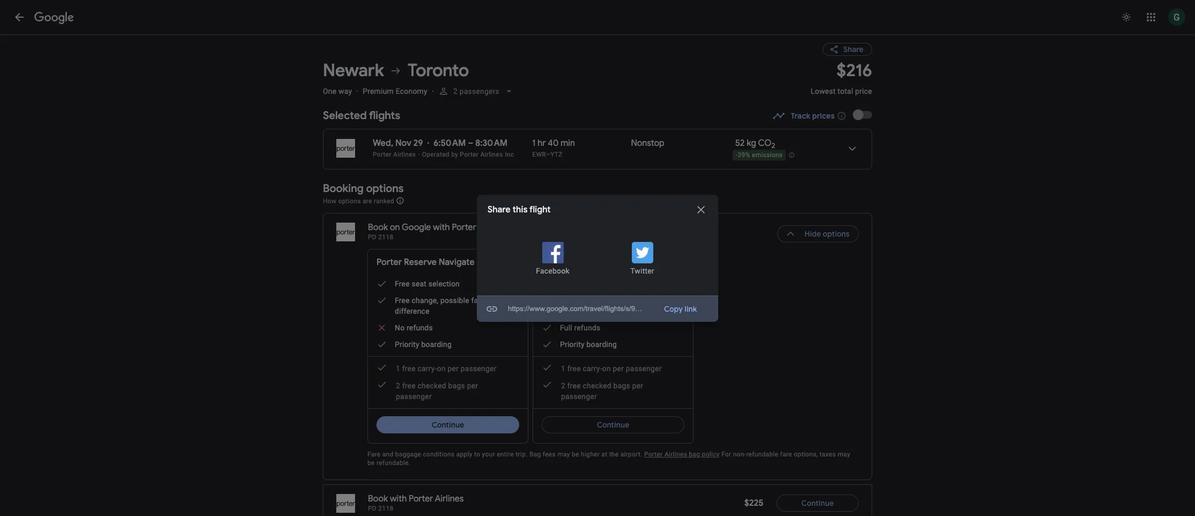 Task type: locate. For each thing, give the bounding box(es) containing it.
checked for boarding
[[583, 382, 612, 390]]

free seat selection
[[395, 280, 460, 288]]

free left seat
[[395, 280, 410, 288]]

difference up no refunds
[[395, 307, 430, 316]]

hide
[[805, 229, 822, 239]]

1 horizontal spatial –
[[546, 151, 551, 158]]

1 pd from the top
[[368, 233, 377, 241]]

continue for the middle the continue button
[[597, 420, 630, 430]]

difference
[[395, 307, 430, 316], [560, 307, 595, 316]]

1 horizontal spatial be
[[572, 451, 580, 458]]

1 vertical spatial pd
[[368, 505, 377, 513]]

options down booking
[[338, 197, 361, 205]]

1 free carry-on per passenger down no refunds
[[396, 364, 497, 373]]

book up pd 2118 text field
[[368, 494, 388, 505]]

6:50 am
[[434, 138, 466, 149]]

0 vertical spatial be
[[572, 451, 580, 458]]

0 horizontal spatial be
[[368, 459, 375, 467]]

with inside book on google with porter airlines pd 2118
[[433, 222, 450, 233]]

0 horizontal spatial bags
[[449, 382, 465, 390]]

bags
[[449, 382, 465, 390], [614, 382, 631, 390]]

2 horizontal spatial 1
[[561, 364, 566, 373]]

kg
[[747, 138, 757, 149]]

carry- for refunds
[[418, 364, 437, 373]]

at
[[602, 451, 608, 458]]

options for booking
[[366, 182, 404, 195]]

way
[[339, 87, 352, 96]]

copy link button
[[477, 295, 719, 322], [651, 300, 710, 317]]

Copy link field
[[507, 300, 647, 317]]

free up full
[[560, 296, 575, 305]]

carry- down no refunds
[[418, 364, 437, 373]]

ytz
[[551, 151, 563, 158]]

pd down refundable.
[[368, 505, 377, 513]]

book
[[368, 222, 388, 233], [368, 494, 388, 505]]

1 horizontal spatial continue button
[[542, 417, 685, 434]]

reserve up seat
[[404, 257, 437, 268]]

policy
[[702, 451, 720, 458]]

1 free carry-on per passenger down the full refunds
[[561, 364, 662, 373]]

porter down the wed,
[[373, 151, 392, 158]]

2 carry- from the left
[[583, 364, 603, 373]]

change,
[[412, 296, 439, 305], [577, 296, 604, 305]]

total
[[838, 87, 854, 96]]

2 horizontal spatial on
[[603, 364, 611, 373]]

 image right 29
[[428, 138, 429, 149]]

reserve left the ultimate
[[569, 257, 602, 268]]

2 reserve from the left
[[569, 257, 602, 268]]

2 possible from the left
[[606, 296, 635, 305]]

continue up the
[[597, 420, 630, 430]]

1 horizontal spatial difference
[[560, 307, 595, 316]]

continue button up the
[[542, 417, 685, 434]]

go back image
[[13, 11, 26, 24]]

book up flight number pd 2118 text field
[[368, 222, 388, 233]]

porter up copy link field
[[542, 257, 567, 268]]

with right google
[[433, 222, 450, 233]]

1 change, from the left
[[412, 296, 439, 305]]

0 horizontal spatial may
[[558, 451, 570, 458]]

216 us dollars element
[[837, 60, 873, 82]]

porter reserve ultimate
[[542, 257, 638, 268]]

2 1 free carry-on per passenger from the left
[[561, 364, 662, 373]]

for
[[722, 451, 732, 458]]

copy
[[664, 304, 683, 314]]

1 down no
[[396, 364, 400, 373]]

free change, possible fare difference up the full refunds
[[560, 296, 650, 316]]

may right taxes
[[838, 451, 851, 458]]

carry-
[[418, 364, 437, 373], [583, 364, 603, 373]]

1 horizontal spatial checked
[[583, 382, 612, 390]]

1 horizontal spatial change,
[[577, 296, 604, 305]]

0 horizontal spatial difference
[[395, 307, 430, 316]]

share left this
[[488, 204, 511, 215]]

options inside 'dropdown button'
[[823, 229, 850, 239]]

2118
[[379, 233, 394, 241], [379, 505, 394, 513]]

pd down are
[[368, 233, 377, 241]]

0 vertical spatial options
[[366, 182, 404, 195]]

change, down free seat selection
[[412, 296, 439, 305]]

taxes
[[820, 451, 836, 458]]

1 vertical spatial –
[[546, 151, 551, 158]]

29
[[414, 138, 423, 149]]

2 vertical spatial options
[[823, 229, 850, 239]]

2118 down ranked
[[379, 233, 394, 241]]

 image
[[432, 87, 434, 96], [428, 138, 429, 149]]

1 horizontal spatial boarding
[[587, 340, 617, 349]]

2 refunds from the left
[[575, 324, 601, 332]]

entire
[[497, 451, 514, 458]]

0 horizontal spatial free change, possible fare difference
[[395, 296, 485, 316]]

None text field
[[811, 60, 873, 105]]

on for free change, possible fare difference
[[603, 364, 611, 373]]

0 horizontal spatial reserve
[[404, 257, 437, 268]]

1 vertical spatial book
[[368, 494, 388, 505]]

close image
[[695, 203, 708, 216]]

operated
[[422, 151, 450, 158]]

share inside button
[[844, 45, 864, 54]]

1 refunds from the left
[[407, 324, 433, 332]]

possible down the selection
[[441, 296, 470, 305]]

39%
[[738, 151, 751, 159]]

porter
[[373, 151, 392, 158], [460, 151, 479, 158], [452, 222, 476, 233], [377, 257, 402, 268], [542, 257, 567, 268], [645, 451, 663, 458], [409, 494, 433, 505]]

may
[[558, 451, 570, 458], [838, 451, 851, 458]]

departing flight on wednesday, november 29. leaves newark liberty international airport at 6:50 am on wednesday, november 29 and arrives at billy bishop toronto city airport at 8:30 am on wednesday, november 29. element
[[373, 138, 508, 149]]

1 down full
[[561, 364, 566, 373]]

1 reserve from the left
[[404, 257, 437, 268]]

2 horizontal spatial continue
[[802, 499, 834, 508]]

refunds
[[407, 324, 433, 332], [575, 324, 601, 332]]

reserve for navigate
[[404, 257, 437, 268]]

continue for rightmost the continue button
[[802, 499, 834, 508]]

 image
[[357, 87, 359, 96]]

on inside book on google with porter airlines pd 2118
[[390, 222, 400, 233]]

225 US dollars text field
[[745, 498, 764, 509]]

options right hide
[[823, 229, 850, 239]]

hide options
[[805, 229, 850, 239]]

1 horizontal spatial possible
[[606, 296, 635, 305]]

1 horizontal spatial priority boarding
[[560, 340, 617, 349]]

1 possible from the left
[[441, 296, 470, 305]]

Flight number PD 2118 text field
[[368, 233, 394, 241]]

1 horizontal spatial 1 free carry-on per passenger
[[561, 364, 662, 373]]

0 vertical spatial with
[[433, 222, 450, 233]]

porter inside book with porter airlines pd 2118
[[409, 494, 433, 505]]

2 bags from the left
[[614, 382, 631, 390]]

0 vertical spatial  image
[[432, 87, 434, 96]]

free change, possible fare difference down the selection
[[395, 296, 485, 316]]

options,
[[794, 451, 818, 458]]

fare inside for non-refundable fare options, taxes may be refundable.
[[781, 451, 793, 458]]

0 horizontal spatial checked
[[418, 382, 447, 390]]

priority boarding down no refunds
[[395, 340, 452, 349]]

0 vertical spatial –
[[468, 138, 474, 149]]

book with porter airlines pd 2118
[[368, 494, 464, 513]]

priority down no refunds
[[395, 340, 420, 349]]

ranked
[[374, 197, 394, 205]]

fare
[[472, 296, 485, 305], [637, 296, 650, 305], [781, 451, 793, 458]]

0 horizontal spatial 2 free checked bags per passenger
[[396, 382, 478, 401]]

2 free checked bags per passenger for priority boarding
[[561, 382, 644, 401]]

0 vertical spatial book
[[368, 222, 388, 233]]

1 free carry-on per passenger
[[396, 364, 497, 373], [561, 364, 662, 373]]

book inside book with porter airlines pd 2118
[[368, 494, 388, 505]]

porter airlines bag policy link
[[645, 451, 720, 458]]

book inside book on google with porter airlines pd 2118
[[368, 222, 388, 233]]

0 horizontal spatial carry-
[[418, 364, 437, 373]]

1 free carry-on per passenger for no refunds
[[396, 364, 497, 373]]

fare down navigate
[[472, 296, 485, 305]]

with
[[433, 222, 450, 233], [390, 494, 407, 505]]

may right fees
[[558, 451, 570, 458]]

copy link
[[664, 304, 697, 314]]

1 horizontal spatial bags
[[614, 382, 631, 390]]

0 vertical spatial pd
[[368, 233, 377, 241]]

0 horizontal spatial on
[[390, 222, 400, 233]]

– down 40
[[546, 151, 551, 158]]

1 horizontal spatial with
[[433, 222, 450, 233]]

booking options
[[323, 182, 404, 195]]

1 vertical spatial 2118
[[379, 505, 394, 513]]

hide options button
[[778, 225, 859, 243]]

facebook button
[[519, 233, 587, 285]]

share up $216
[[844, 45, 864, 54]]

share for share
[[844, 45, 864, 54]]

free for full
[[560, 296, 575, 305]]

0 horizontal spatial continue
[[432, 420, 464, 430]]

1 horizontal spatial may
[[838, 451, 851, 458]]

twitter
[[631, 266, 655, 275]]

0 horizontal spatial refunds
[[407, 324, 433, 332]]

 image right economy
[[432, 87, 434, 96]]

1 horizontal spatial 2 free checked bags per passenger
[[561, 382, 644, 401]]

52 kg co 2
[[736, 138, 776, 150]]

main content containing newark
[[323, 34, 873, 516]]

0 vertical spatial share
[[844, 45, 864, 54]]

1 horizontal spatial carry-
[[583, 364, 603, 373]]

porter down refundable.
[[409, 494, 433, 505]]

1 horizontal spatial on
[[437, 364, 446, 373]]

and
[[383, 451, 394, 458]]

be
[[572, 451, 580, 458], [368, 459, 375, 467]]

1 horizontal spatial options
[[366, 182, 404, 195]]

nonstop flight. element
[[632, 138, 665, 150]]

1 priority from the left
[[395, 340, 420, 349]]

change, up the full refunds
[[577, 296, 604, 305]]

0 horizontal spatial options
[[338, 197, 361, 205]]

1 carry- from the left
[[418, 364, 437, 373]]

0 horizontal spatial 1 free carry-on per passenger
[[396, 364, 497, 373]]

emissions
[[752, 151, 783, 159]]

continue
[[432, 420, 464, 430], [597, 420, 630, 430], [802, 499, 834, 508]]

boarding down no refunds
[[422, 340, 452, 349]]

learn more about booking options image
[[396, 196, 405, 205]]

2 horizontal spatial continue button
[[777, 495, 859, 512]]

per
[[448, 364, 459, 373], [613, 364, 624, 373], [467, 382, 478, 390], [633, 382, 644, 390]]

1 for free seat selection
[[396, 364, 400, 373]]

2 checked from the left
[[583, 382, 612, 390]]

continue button up the conditions at the left
[[377, 417, 520, 434]]

possible
[[441, 296, 470, 305], [606, 296, 635, 305]]

$225
[[745, 498, 764, 509]]

2 may from the left
[[838, 451, 851, 458]]

one
[[323, 87, 337, 96]]

1 horizontal spatial refunds
[[575, 324, 601, 332]]

selected flights
[[323, 109, 401, 122]]

share for share this flight
[[488, 204, 511, 215]]

0 horizontal spatial 1
[[396, 364, 400, 373]]

1 vertical spatial be
[[368, 459, 375, 467]]

2
[[453, 87, 458, 96], [772, 141, 776, 150], [396, 382, 400, 390], [561, 382, 566, 390]]

be down the fare
[[368, 459, 375, 467]]

continue up the conditions at the left
[[432, 420, 464, 430]]

1 horizontal spatial free change, possible fare difference
[[560, 296, 650, 316]]

1 left hr
[[533, 138, 536, 149]]

0 horizontal spatial share
[[488, 204, 511, 215]]

continue down taxes
[[802, 499, 834, 508]]

fare down twitter
[[637, 296, 650, 305]]

1 vertical spatial share
[[488, 204, 511, 215]]

options
[[366, 182, 404, 195], [338, 197, 361, 205], [823, 229, 850, 239]]

1 horizontal spatial reserve
[[569, 257, 602, 268]]

free
[[395, 280, 410, 288], [395, 296, 410, 305], [560, 296, 575, 305]]

airlines down share this flight
[[478, 222, 507, 233]]

1 1 free carry-on per passenger from the left
[[396, 364, 497, 373]]

-
[[736, 151, 738, 159]]

0 horizontal spatial boarding
[[422, 340, 452, 349]]

on
[[390, 222, 400, 233], [437, 364, 446, 373], [603, 364, 611, 373]]

0 vertical spatial 2118
[[379, 233, 394, 241]]

2118 down refundable.
[[379, 505, 394, 513]]

– up operated by porter airlines inc
[[468, 138, 474, 149]]

– inside 1 hr 40 min ewr – ytz
[[546, 151, 551, 158]]

0 horizontal spatial continue button
[[377, 417, 520, 434]]

0 horizontal spatial change,
[[412, 296, 439, 305]]

for non-refundable fare options, taxes may be refundable.
[[368, 451, 851, 467]]

main content
[[323, 34, 873, 516]]

options up ranked
[[366, 182, 404, 195]]

airlines
[[393, 151, 416, 158], [481, 151, 503, 158], [478, 222, 507, 233], [665, 451, 688, 458], [435, 494, 464, 505]]

conditions
[[423, 451, 455, 458]]

2 difference from the left
[[560, 307, 595, 316]]

1 boarding from the left
[[422, 340, 452, 349]]

1 2118 from the top
[[379, 233, 394, 241]]

passenger
[[461, 364, 497, 373], [626, 364, 662, 373], [396, 392, 432, 401], [561, 392, 597, 401]]

airlines down nov
[[393, 151, 416, 158]]

2 horizontal spatial fare
[[781, 451, 793, 458]]

1 free carry-on per passenger for priority boarding
[[561, 364, 662, 373]]

2 priority boarding from the left
[[560, 340, 617, 349]]

1 horizontal spatial continue
[[597, 420, 630, 430]]

priority boarding
[[395, 340, 452, 349], [560, 340, 617, 349]]

carry- down the full refunds
[[583, 364, 603, 373]]

free
[[402, 364, 416, 373], [568, 364, 581, 373], [402, 382, 416, 390], [568, 382, 581, 390]]

airlines down the conditions at the left
[[435, 494, 464, 505]]

1 horizontal spatial 1
[[533, 138, 536, 149]]

be inside for non-refundable fare options, taxes may be refundable.
[[368, 459, 375, 467]]

0 horizontal spatial priority
[[395, 340, 420, 349]]

refunds right full
[[575, 324, 601, 332]]

continue button down taxes
[[777, 495, 859, 512]]

1 vertical spatial  image
[[428, 138, 429, 149]]

no
[[395, 324, 405, 332]]

priority down full
[[560, 340, 585, 349]]

refundable.
[[377, 459, 411, 467]]

1 vertical spatial with
[[390, 494, 407, 505]]

1 2 free checked bags per passenger from the left
[[396, 382, 478, 401]]

1 checked from the left
[[418, 382, 447, 390]]

2 2118 from the top
[[379, 505, 394, 513]]

difference up the full refunds
[[560, 307, 595, 316]]

reserve for ultimate
[[569, 257, 602, 268]]

1 horizontal spatial priority
[[560, 340, 585, 349]]

with up pd 2118 text field
[[390, 494, 407, 505]]

2118 inside book with porter airlines pd 2118
[[379, 505, 394, 513]]

boarding down the full refunds
[[587, 340, 617, 349]]

2 horizontal spatial options
[[823, 229, 850, 239]]

0 horizontal spatial priority boarding
[[395, 340, 452, 349]]

options for how
[[338, 197, 361, 205]]

2 book from the top
[[368, 494, 388, 505]]

fare left options,
[[781, 451, 793, 458]]

pd inside book on google with porter airlines pd 2118
[[368, 233, 377, 241]]

1 bags from the left
[[449, 382, 465, 390]]

6:50 am – 8:30 am
[[434, 138, 508, 149]]

non-
[[734, 451, 747, 458]]

porter up navigate
[[452, 222, 476, 233]]

possible down twitter
[[606, 296, 635, 305]]

2 change, from the left
[[577, 296, 604, 305]]

priority boarding down the full refunds
[[560, 340, 617, 349]]

0 horizontal spatial possible
[[441, 296, 470, 305]]

Arrival time: 8:30 AM. text field
[[476, 138, 508, 149]]

book for book on google with porter airlines
[[368, 222, 388, 233]]

1 vertical spatial options
[[338, 197, 361, 205]]

1 book from the top
[[368, 222, 388, 233]]

checked
[[418, 382, 447, 390], [583, 382, 612, 390]]

2 pd from the top
[[368, 505, 377, 513]]

be left higher
[[572, 451, 580, 458]]

co
[[759, 138, 772, 149]]

porter right airport.
[[645, 451, 663, 458]]

1
[[533, 138, 536, 149], [396, 364, 400, 373], [561, 364, 566, 373]]

2 2 free checked bags per passenger from the left
[[561, 382, 644, 401]]

total duration 1 hr 40 min. element
[[533, 138, 632, 150]]

0 horizontal spatial with
[[390, 494, 407, 505]]

refunds right no
[[407, 324, 433, 332]]

1 horizontal spatial share
[[844, 45, 864, 54]]



Task type: describe. For each thing, give the bounding box(es) containing it.
refundable
[[747, 451, 779, 458]]

premium
[[363, 87, 394, 96]]

2 free change, possible fare difference from the left
[[560, 296, 650, 316]]

navigate
[[439, 257, 475, 268]]

Newark to Toronto text field
[[323, 60, 798, 82]]

1 hr 40 min ewr – ytz
[[533, 138, 575, 158]]

porter airlines
[[373, 151, 416, 158]]

2 inside popup button
[[453, 87, 458, 96]]

hr
[[538, 138, 546, 149]]

min
[[561, 138, 575, 149]]

track prices
[[791, 111, 835, 121]]

bag
[[530, 451, 541, 458]]

2 priority from the left
[[560, 340, 585, 349]]

pd inside book with porter airlines pd 2118
[[368, 505, 377, 513]]

share this flight
[[488, 204, 551, 215]]

refunds for no refunds
[[407, 324, 433, 332]]

2 inside 52 kg co 2
[[772, 141, 776, 150]]

track
[[791, 111, 811, 121]]

bag
[[689, 451, 701, 458]]

1 horizontal spatial  image
[[432, 87, 434, 96]]

fare and baggage conditions apply to your entire trip.  bag fees may be higher at the airport. porter airlines bag policy
[[368, 451, 720, 458]]

by
[[451, 151, 458, 158]]

porter reserve navigate
[[377, 257, 475, 268]]

nonstop
[[632, 138, 665, 149]]

$216
[[837, 60, 873, 82]]

facebook
[[536, 266, 570, 275]]

none text field containing $216
[[811, 60, 873, 105]]

free for free
[[395, 280, 410, 288]]

learn more about tracked prices image
[[837, 111, 847, 121]]

continue for leftmost the continue button
[[432, 420, 464, 430]]

with inside book with porter airlines pd 2118
[[390, 494, 407, 505]]

selected
[[323, 109, 367, 122]]

price
[[856, 87, 873, 96]]

full
[[560, 324, 573, 332]]

carry- for boarding
[[583, 364, 603, 373]]

ultimate
[[604, 257, 638, 268]]

flights
[[369, 109, 401, 122]]

how
[[323, 197, 337, 205]]

share button
[[823, 43, 873, 56]]

porter down the 6:50 am – 8:30 am
[[460, 151, 479, 158]]

higher
[[581, 451, 600, 458]]

on for free seat selection
[[437, 364, 446, 373]]

bags for no refunds
[[449, 382, 465, 390]]

airlines left bag
[[665, 451, 688, 458]]

full refunds
[[560, 324, 601, 332]]

toronto
[[408, 60, 469, 82]]

$216 lowest total price
[[811, 60, 873, 96]]

1 priority boarding from the left
[[395, 340, 452, 349]]

ewr
[[533, 151, 546, 158]]

google
[[402, 222, 431, 233]]

porter inside book on google with porter airlines pd 2118
[[452, 222, 476, 233]]

40
[[548, 138, 559, 149]]

porter down flight number pd 2118 text field
[[377, 257, 402, 268]]

Flight number PD 2118 text field
[[368, 505, 394, 513]]

apply
[[457, 451, 473, 458]]

0 horizontal spatial  image
[[428, 138, 429, 149]]

-39% emissions
[[736, 151, 783, 159]]

fare
[[368, 451, 381, 458]]

1 horizontal spatial fare
[[637, 296, 650, 305]]

airlines inside book with porter airlines pd 2118
[[435, 494, 464, 505]]

Departure time: 6:50 AM. text field
[[434, 138, 466, 149]]

no refunds
[[395, 324, 433, 332]]

airlines down arrival time: 8:30 am. text field
[[481, 151, 503, 158]]

2118 inside book on google with porter airlines pd 2118
[[379, 233, 394, 241]]

passengers
[[460, 87, 500, 96]]

one way
[[323, 87, 352, 96]]

how options are ranked
[[323, 197, 396, 205]]

bags for priority boarding
[[614, 382, 631, 390]]

seat
[[412, 280, 427, 288]]

the
[[610, 451, 619, 458]]

2 boarding from the left
[[587, 340, 617, 349]]

8:30 am
[[476, 138, 508, 149]]

refunds for full refunds
[[575, 324, 601, 332]]

options for hide
[[823, 229, 850, 239]]

newark
[[323, 60, 384, 82]]

wed, nov 29
[[373, 138, 423, 149]]

0 horizontal spatial fare
[[472, 296, 485, 305]]

checked for refunds
[[418, 382, 447, 390]]

52
[[736, 138, 745, 149]]

airport.
[[621, 451, 643, 458]]

book for book with porter airlines
[[368, 494, 388, 505]]

link
[[685, 304, 697, 314]]

2 passengers button
[[434, 82, 519, 101]]

learn more about booking options element
[[396, 195, 405, 207]]

economy
[[396, 87, 428, 96]]

free up no
[[395, 296, 410, 305]]

wed,
[[373, 138, 394, 149]]

2 free checked bags per passenger for no refunds
[[396, 382, 478, 401]]

premium economy
[[363, 87, 428, 96]]

book on google with porter airlines pd 2118
[[368, 222, 507, 241]]

may inside for non-refundable fare options, taxes may be refundable.
[[838, 451, 851, 458]]

twitter button
[[609, 233, 677, 285]]

1 may from the left
[[558, 451, 570, 458]]

airlines inside book on google with porter airlines pd 2118
[[478, 222, 507, 233]]

nov
[[396, 138, 412, 149]]

operated by porter airlines inc
[[422, 151, 514, 158]]

1 inside 1 hr 40 min ewr – ytz
[[533, 138, 536, 149]]

1 for free change, possible fare difference
[[561, 364, 566, 373]]

baggage
[[395, 451, 421, 458]]

0 horizontal spatial –
[[468, 138, 474, 149]]

1 free change, possible fare difference from the left
[[395, 296, 485, 316]]

2 passengers
[[453, 87, 500, 96]]

to
[[475, 451, 481, 458]]

booking
[[323, 182, 364, 195]]

1 difference from the left
[[395, 307, 430, 316]]

trip.
[[516, 451, 528, 458]]

your
[[482, 451, 495, 458]]

this
[[513, 204, 528, 215]]

are
[[363, 197, 372, 205]]

inc
[[505, 151, 514, 158]]

fees
[[543, 451, 556, 458]]



Task type: vqa. For each thing, say whether or not it's contained in the screenshot.
rightmost $493 is low
no



